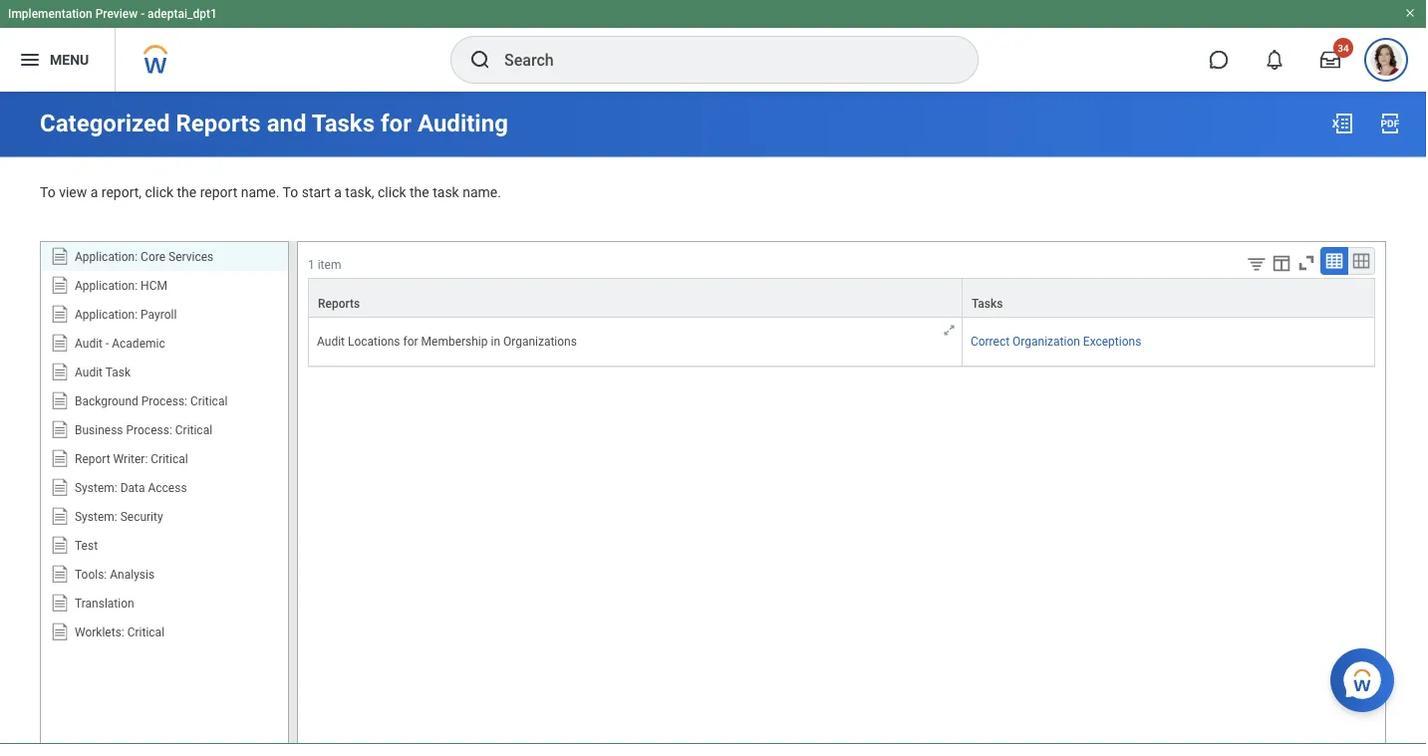 Task type: vqa. For each thing, say whether or not it's contained in the screenshot.
LIST to the right
no



Task type: describe. For each thing, give the bounding box(es) containing it.
audit for audit task
[[75, 365, 103, 379]]

system: for system: data access
[[75, 481, 117, 495]]

implementation preview -   adeptai_dpt1
[[8, 7, 217, 21]]

notifications large image
[[1265, 50, 1285, 70]]

table image
[[1325, 251, 1344, 271]]

task
[[105, 365, 131, 379]]

export to excel image
[[1331, 112, 1354, 136]]

close environment banner image
[[1404, 7, 1416, 19]]

critical right 'worklets:'
[[127, 625, 164, 639]]

in
[[491, 335, 500, 349]]

0 horizontal spatial reports
[[176, 109, 261, 138]]

select to filter grid data image
[[1246, 253, 1268, 274]]

2 click from the left
[[378, 184, 406, 201]]

application: core services
[[75, 250, 214, 264]]

tasks inside "tasks" popup button
[[972, 297, 1003, 311]]

1 a from the left
[[90, 184, 98, 201]]

tools:
[[75, 568, 107, 582]]

to view a report, click the report name. to start a task, click the task name.
[[40, 184, 501, 201]]

process: for business
[[126, 423, 172, 437]]

menu banner
[[0, 0, 1426, 92]]

view printable version (pdf) image
[[1378, 112, 1402, 136]]

profile logan mcneil image
[[1370, 44, 1402, 80]]

34 button
[[1309, 38, 1353, 82]]

report writer: critical
[[75, 452, 188, 466]]

implementation
[[8, 7, 92, 21]]

Search Workday  search field
[[504, 38, 937, 82]]

inbox large image
[[1321, 50, 1340, 70]]

audit - academic
[[75, 336, 165, 350]]

toolbar inside "categorized reports and tasks for auditing" main content
[[1231, 247, 1375, 278]]

system: data access
[[75, 481, 187, 495]]

menu
[[50, 51, 89, 68]]

exceptions
[[1083, 335, 1141, 349]]

correct organization exceptions
[[971, 335, 1141, 349]]

menu button
[[0, 28, 115, 92]]

writer:
[[113, 452, 148, 466]]

report,
[[101, 184, 142, 201]]

application: for application: core services
[[75, 250, 138, 264]]

translation
[[75, 597, 134, 611]]

worklets:
[[75, 625, 124, 639]]

tasks button
[[963, 279, 1374, 317]]

reports inside popup button
[[318, 297, 360, 311]]

background
[[75, 394, 138, 408]]

application: for application: payroll
[[75, 308, 138, 322]]

system: for system: security
[[75, 510, 117, 524]]

item
[[318, 258, 341, 272]]

core
[[141, 250, 166, 264]]

application: payroll
[[75, 308, 177, 322]]

0 vertical spatial tasks
[[312, 109, 375, 138]]

payroll
[[141, 308, 177, 322]]

row containing reports
[[308, 278, 1375, 318]]

application: for application: hcm
[[75, 279, 138, 293]]

adeptai_dpt1
[[148, 7, 217, 21]]

2 name. from the left
[[463, 184, 501, 201]]

tools: analysis
[[75, 568, 155, 582]]

business
[[75, 423, 123, 437]]

1
[[308, 258, 315, 272]]



Task type: locate. For each thing, give the bounding box(es) containing it.
0 horizontal spatial click
[[145, 184, 173, 201]]

membership
[[421, 335, 488, 349]]

for right locations
[[403, 335, 418, 349]]

categorized reports and tasks for auditing
[[40, 109, 508, 138]]

1 horizontal spatial a
[[334, 184, 342, 201]]

1 application: from the top
[[75, 250, 138, 264]]

process: down background process: critical on the bottom of page
[[126, 423, 172, 437]]

correct organization exceptions link
[[971, 335, 1141, 349]]

task,
[[345, 184, 374, 201]]

1 system: from the top
[[75, 481, 117, 495]]

a right view at left
[[90, 184, 98, 201]]

reports down item
[[318, 297, 360, 311]]

background process: critical
[[75, 394, 228, 408]]

1 vertical spatial -
[[106, 336, 109, 350]]

0 vertical spatial system:
[[75, 481, 117, 495]]

1 name. from the left
[[241, 184, 279, 201]]

organizations
[[503, 335, 577, 349]]

1 the from the left
[[177, 184, 197, 201]]

reports button
[[309, 279, 962, 317]]

a right start
[[334, 184, 342, 201]]

the left task
[[410, 184, 429, 201]]

search image
[[468, 48, 492, 72]]

to left start
[[283, 184, 298, 201]]

1 vertical spatial system:
[[75, 510, 117, 524]]

- up audit task
[[106, 336, 109, 350]]

critical for business process: critical
[[175, 423, 212, 437]]

click
[[145, 184, 173, 201], [378, 184, 406, 201]]

1 horizontal spatial tasks
[[972, 297, 1003, 311]]

for left auditing
[[381, 109, 412, 138]]

2 to from the left
[[283, 184, 298, 201]]

2 a from the left
[[334, 184, 342, 201]]

reports
[[176, 109, 261, 138], [318, 297, 360, 311]]

the
[[177, 184, 197, 201], [410, 184, 429, 201]]

critical
[[190, 394, 228, 408], [175, 423, 212, 437], [151, 452, 188, 466], [127, 625, 164, 639]]

categorized
[[40, 109, 170, 138]]

click right report,
[[145, 184, 173, 201]]

services
[[168, 250, 214, 264]]

academic
[[112, 336, 165, 350]]

click right task,
[[378, 184, 406, 201]]

tasks
[[312, 109, 375, 138], [972, 297, 1003, 311]]

name. right task
[[463, 184, 501, 201]]

expand table image
[[1351, 251, 1371, 271]]

1 horizontal spatial name.
[[463, 184, 501, 201]]

audit task
[[75, 365, 131, 379]]

audit locations for membership in organizations cell
[[308, 318, 963, 367]]

application: up application: hcm
[[75, 250, 138, 264]]

name. right report
[[241, 184, 279, 201]]

1 horizontal spatial click
[[378, 184, 406, 201]]

2 application: from the top
[[75, 279, 138, 293]]

audit up audit task
[[75, 336, 103, 350]]

report
[[75, 452, 110, 466]]

system: up test
[[75, 510, 117, 524]]

name.
[[241, 184, 279, 201], [463, 184, 501, 201]]

34
[[1338, 42, 1349, 54]]

to
[[40, 184, 55, 201], [283, 184, 298, 201]]

preview
[[95, 7, 138, 21]]

1 row from the top
[[308, 278, 1375, 318]]

access
[[148, 481, 187, 495]]

process:
[[141, 394, 187, 408], [126, 423, 172, 437]]

grow image
[[942, 323, 957, 338]]

1 vertical spatial application:
[[75, 279, 138, 293]]

1 horizontal spatial the
[[410, 184, 429, 201]]

1 horizontal spatial reports
[[318, 297, 360, 311]]

2 the from the left
[[410, 184, 429, 201]]

- inside "categorized reports and tasks for auditing" main content
[[106, 336, 109, 350]]

data
[[120, 481, 145, 495]]

system: security
[[75, 510, 163, 524]]

2 row from the top
[[308, 318, 1375, 367]]

1 vertical spatial for
[[403, 335, 418, 349]]

test
[[75, 539, 98, 553]]

hcm
[[141, 279, 167, 293]]

system:
[[75, 481, 117, 495], [75, 510, 117, 524]]

1 horizontal spatial -
[[141, 7, 145, 21]]

reports left and
[[176, 109, 261, 138]]

tasks right and
[[312, 109, 375, 138]]

audit for audit - academic
[[75, 336, 103, 350]]

to left view at left
[[40, 184, 55, 201]]

and
[[267, 109, 306, 138]]

analysis
[[110, 568, 155, 582]]

business process: critical
[[75, 423, 212, 437]]

toolbar
[[1231, 247, 1375, 278]]

fullscreen image
[[1296, 252, 1318, 274]]

0 vertical spatial process:
[[141, 394, 187, 408]]

- right "preview"
[[141, 7, 145, 21]]

application: up audit - academic
[[75, 308, 138, 322]]

row
[[308, 278, 1375, 318], [308, 318, 1375, 367]]

1 vertical spatial reports
[[318, 297, 360, 311]]

critical down background process: critical on the bottom of page
[[175, 423, 212, 437]]

critical up access
[[151, 452, 188, 466]]

audit inside cell
[[317, 335, 345, 349]]

locations
[[348, 335, 400, 349]]

application: up application: payroll
[[75, 279, 138, 293]]

0 vertical spatial reports
[[176, 109, 261, 138]]

report
[[200, 184, 237, 201]]

1 horizontal spatial to
[[283, 184, 298, 201]]

0 horizontal spatial -
[[106, 336, 109, 350]]

system: down report
[[75, 481, 117, 495]]

- inside menu banner
[[141, 7, 145, 21]]

worklets: critical
[[75, 625, 164, 639]]

audit for audit locations for membership in organizations
[[317, 335, 345, 349]]

for inside cell
[[403, 335, 418, 349]]

process: for background
[[141, 394, 187, 408]]

categorized reports and tasks for auditing main content
[[0, 92, 1426, 744]]

0 horizontal spatial name.
[[241, 184, 279, 201]]

application:
[[75, 250, 138, 264], [75, 279, 138, 293], [75, 308, 138, 322]]

organization
[[1013, 335, 1080, 349]]

click to view/edit grid preferences image
[[1271, 252, 1293, 274]]

tasks up correct
[[972, 297, 1003, 311]]

-
[[141, 7, 145, 21], [106, 336, 109, 350]]

start
[[302, 184, 331, 201]]

0 horizontal spatial a
[[90, 184, 98, 201]]

0 vertical spatial -
[[141, 7, 145, 21]]

row containing audit locations for membership in organizations
[[308, 318, 1375, 367]]

security
[[120, 510, 163, 524]]

critical for report writer: critical
[[151, 452, 188, 466]]

application: hcm
[[75, 279, 167, 293]]

correct
[[971, 335, 1010, 349]]

1 vertical spatial tasks
[[972, 297, 1003, 311]]

1 vertical spatial process:
[[126, 423, 172, 437]]

critical for background process: critical
[[190, 394, 228, 408]]

3 application: from the top
[[75, 308, 138, 322]]

process: up business process: critical
[[141, 394, 187, 408]]

justify image
[[18, 48, 42, 72]]

the left report
[[177, 184, 197, 201]]

0 vertical spatial for
[[381, 109, 412, 138]]

view
[[59, 184, 87, 201]]

critical up business process: critical
[[190, 394, 228, 408]]

0 horizontal spatial the
[[177, 184, 197, 201]]

2 vertical spatial application:
[[75, 308, 138, 322]]

0 horizontal spatial tasks
[[312, 109, 375, 138]]

1 click from the left
[[145, 184, 173, 201]]

audit
[[317, 335, 345, 349], [75, 336, 103, 350], [75, 365, 103, 379]]

2 system: from the top
[[75, 510, 117, 524]]

auditing
[[417, 109, 508, 138]]

audit locations for membership in organizations
[[317, 335, 577, 349]]

1 to from the left
[[40, 184, 55, 201]]

0 vertical spatial application:
[[75, 250, 138, 264]]

for
[[381, 109, 412, 138], [403, 335, 418, 349]]

task
[[433, 184, 459, 201]]

a
[[90, 184, 98, 201], [334, 184, 342, 201]]

audit left locations
[[317, 335, 345, 349]]

1 item
[[308, 258, 341, 272]]

audit left task
[[75, 365, 103, 379]]

0 horizontal spatial to
[[40, 184, 55, 201]]



